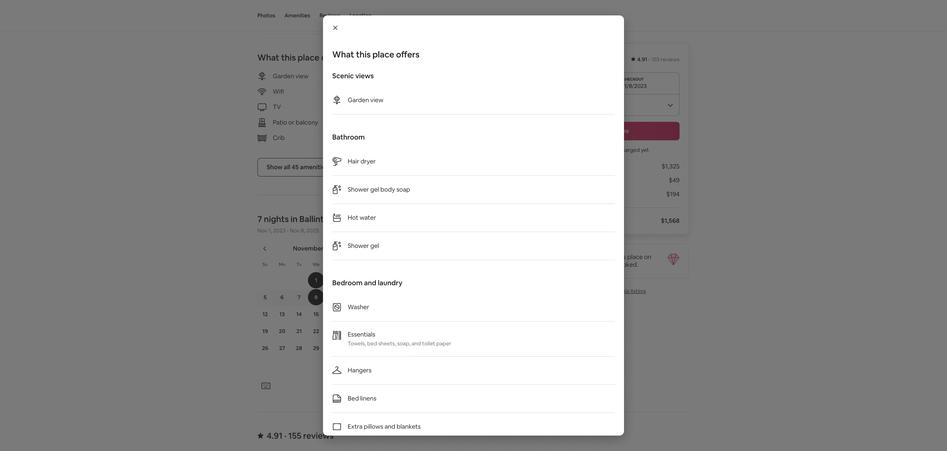 Task type: describe. For each thing, give the bounding box(es) containing it.
november 2023
[[293, 245, 339, 253]]

amenities
[[285, 12, 310, 19]]

9, saturday, december 2023. available. there is a 3 night minimum stay requirement. select as check-in date. button
[[488, 290, 504, 306]]

1 horizontal spatial 25 button
[[403, 341, 420, 357]]

3
[[349, 277, 352, 284]]

4, monday, december 2023. available. there is a 3 night minimum stay requirement. select as check-in date. button
[[403, 290, 419, 306]]

0 horizontal spatial 4.91 · 155 reviews
[[267, 431, 334, 442]]

4
[[366, 277, 369, 284]]

water
[[360, 214, 376, 222]]

19
[[262, 328, 268, 335]]

amenities button
[[285, 0, 310, 31]]

11/8/2023 button
[[555, 73, 680, 94]]

1 2 single beds from the left
[[257, 8, 290, 15]]

2 horizontal spatial this
[[620, 288, 630, 295]]

21, thursday, december 2023. available. there is a 3 night minimum stay requirement. select as check-in date. button
[[454, 324, 470, 340]]

john's place on airbnb is usually fully booked.
[[555, 253, 652, 269]]

towels,
[[348, 340, 366, 347]]

scenic
[[332, 71, 354, 80]]

25 for the rightmost "25" button
[[408, 345, 414, 352]]

1,
[[269, 228, 272, 235]]

0 horizontal spatial reviews
[[303, 431, 334, 442]]

2 beds from the left
[[406, 8, 419, 15]]

2 27 button from the left
[[437, 341, 454, 357]]

2 nov from the left
[[290, 228, 300, 235]]

23 button
[[325, 324, 342, 340]]

1 horizontal spatial ·
[[649, 56, 650, 63]]

su
[[263, 262, 268, 268]]

shower gel
[[348, 242, 379, 250]]

12
[[263, 311, 268, 318]]

amenities
[[300, 163, 329, 172]]

0 vertical spatial 4.91 · 155 reviews
[[637, 56, 680, 63]]

21
[[296, 328, 302, 335]]

garden inside the what this place offers dialog
[[348, 96, 369, 104]]

45
[[292, 163, 299, 172]]

report
[[601, 288, 619, 295]]

2023 inside calendar application
[[325, 245, 339, 253]]

1 27 button from the left
[[274, 341, 291, 357]]

find.
[[592, 253, 605, 261]]

7 for 7 nights in ballintuim nov 1, 2023 - nov 8, 2023
[[257, 214, 262, 225]]

tv
[[273, 103, 281, 111]]

30, thursday, november 2023. available. there is a 3 night minimum stay requirement. select as check-in date. button
[[325, 341, 341, 357]]

30, saturday, december 2023. available. there is a 3 night minimum stay requirement. select as check-in date. button
[[488, 341, 504, 357]]

2 single from the left
[[391, 8, 405, 15]]

2 horizontal spatial 2
[[387, 8, 390, 15]]

1 horizontal spatial 2023
[[307, 228, 319, 235]]

hot water
[[348, 214, 376, 222]]

toilet
[[422, 340, 435, 347]]

0 horizontal spatial garden
[[273, 72, 294, 80]]

5 button
[[257, 290, 274, 306]]

fully
[[602, 261, 614, 269]]

body
[[380, 186, 395, 194]]

all
[[284, 163, 290, 172]]

2 2 single beds from the left
[[387, 8, 419, 15]]

bathroom
[[332, 133, 365, 142]]

1 horizontal spatial and
[[385, 423, 395, 431]]

1, friday, december 2023. available. there is a 3 night minimum stay requirement. select as check-in date. button
[[471, 273, 487, 289]]

on
[[644, 253, 652, 261]]

$1,325
[[662, 163, 680, 171]]

essentials towels, bed sheets, soap, and toilet paper
[[348, 331, 451, 347]]

shower for shower gel
[[348, 242, 369, 250]]

0 vertical spatial 4.91
[[637, 56, 647, 63]]

we
[[313, 262, 320, 268]]

what for garden
[[257, 52, 279, 63]]

soap
[[397, 186, 410, 194]]

shower gel body soap
[[348, 186, 410, 194]]

tu
[[297, 262, 302, 268]]

15 button
[[308, 307, 325, 323]]

bed
[[367, 340, 377, 347]]

airbnb
[[555, 261, 575, 269]]

17, sunday, december 2023. unavailable button
[[386, 324, 402, 340]]

25 for the topmost "25" button
[[364, 328, 370, 335]]

1 26 button from the left
[[257, 341, 274, 357]]

this for views
[[356, 49, 371, 60]]

1 button
[[308, 273, 325, 289]]

12 button
[[257, 307, 274, 323]]

show
[[267, 163, 283, 172]]

clear dates button
[[469, 381, 504, 394]]

3, sunday, december 2023. available. there is a 3 night minimum stay requirement. select as check-in date. button
[[386, 290, 402, 306]]

14
[[296, 311, 302, 318]]

report this listing button
[[589, 288, 646, 295]]

$49
[[669, 176, 680, 185]]

8, friday, december 2023. available. there is a 3 night minimum stay requirement. select as check-in date. button
[[471, 290, 487, 306]]

16 button
[[325, 307, 342, 323]]

pillows
[[364, 423, 383, 431]]

gel for shower gel body soap
[[370, 186, 379, 194]]

0 vertical spatial 25 button
[[359, 324, 376, 340]]

place inside john's place on airbnb is usually fully booked.
[[628, 253, 643, 261]]

bed linens
[[348, 395, 377, 403]]

show all 45 amenities button
[[257, 158, 338, 177]]

photos button
[[257, 0, 275, 31]]

11/8/2023
[[622, 83, 647, 90]]

what this place offers for view
[[257, 52, 345, 63]]

2, saturday, december 2023. available. there is a 3 night minimum stay requirement. select as check-in date. button
[[488, 273, 504, 289]]

6, wednesday, december 2023. available. there is a 3 night minimum stay requirement. select as check-in date. button
[[437, 290, 453, 306]]

bedroom
[[332, 279, 363, 288]]

offers for views
[[396, 49, 420, 60]]

extra pillows and blankets
[[348, 423, 421, 431]]

offers for view
[[321, 52, 345, 63]]

20 button
[[274, 324, 291, 340]]

hair
[[348, 158, 359, 166]]

blankets
[[397, 423, 421, 431]]

28
[[296, 345, 302, 352]]

1 nov from the left
[[257, 228, 267, 235]]

1
[[315, 277, 317, 284]]

3 button
[[342, 273, 359, 289]]

8 button
[[308, 290, 325, 306]]

23
[[330, 328, 336, 335]]

reserve
[[606, 127, 629, 135]]

view inside the what this place offers dialog
[[370, 96, 384, 104]]

1 horizontal spatial 155
[[652, 56, 660, 63]]

2 button
[[325, 273, 342, 289]]

washer
[[348, 303, 369, 312]]

26 for 2nd 26 button
[[425, 345, 431, 352]]

location button
[[350, 0, 372, 31]]

0 vertical spatial 24 button
[[342, 324, 359, 340]]

2 inside 'button'
[[332, 277, 335, 284]]

29
[[313, 345, 319, 352]]

bed
[[348, 395, 359, 403]]

16
[[330, 311, 336, 318]]

clear dates
[[472, 384, 501, 391]]



Task type: locate. For each thing, give the bounding box(es) containing it.
single right "location" button
[[391, 8, 405, 15]]

garden view down views
[[348, 96, 384, 104]]

2023 right 8, on the bottom of the page
[[307, 228, 319, 235]]

0 vertical spatial garden
[[273, 72, 294, 80]]

1 vertical spatial 25
[[408, 345, 414, 352]]

1 2 single beds button from the left
[[257, 0, 381, 15]]

1 26 from the left
[[262, 345, 268, 352]]

4 button
[[359, 273, 376, 289]]

1 gel from the top
[[370, 186, 379, 194]]

essentials
[[348, 331, 375, 339]]

patio or balcony
[[273, 119, 318, 127]]

2 shower from the top
[[348, 242, 369, 250]]

0 horizontal spatial 25
[[364, 328, 370, 335]]

0 horizontal spatial this
[[281, 52, 296, 63]]

single left amenities button
[[262, 8, 276, 15]]

place for scenic views
[[373, 49, 394, 60]]

0 horizontal spatial 2 single beds button
[[257, 0, 381, 15]]

18, monday, december 2023. unavailable button
[[403, 324, 419, 340]]

1 horizontal spatial 25
[[408, 345, 414, 352]]

1 horizontal spatial 24
[[391, 345, 397, 352]]

26
[[262, 345, 268, 352], [425, 345, 431, 352]]

2 2 single beds button from the left
[[387, 0, 510, 15]]

1 horizontal spatial 2 single beds button
[[387, 0, 510, 15]]

1 vertical spatial 24 button
[[386, 341, 403, 357]]

2 vertical spatial and
[[385, 423, 395, 431]]

24 button up towels,
[[342, 324, 359, 340]]

25 up bed
[[364, 328, 370, 335]]

0 horizontal spatial ·
[[284, 431, 287, 442]]

29 button
[[308, 341, 325, 357]]

garden view inside the what this place offers dialog
[[348, 96, 384, 104]]

1 vertical spatial and
[[412, 340, 421, 347]]

hangers
[[348, 367, 372, 375]]

27 left 28
[[279, 345, 285, 352]]

26 button down 19 button
[[257, 341, 274, 357]]

0 horizontal spatial 24 button
[[342, 324, 359, 340]]

views
[[355, 71, 374, 80]]

22, friday, december 2023. available. there is a 3 night minimum stay requirement. select as check-in date. button
[[471, 324, 487, 340]]

what this place offers for views
[[332, 49, 420, 60]]

is left usually
[[576, 261, 580, 269]]

26 down 19 button
[[262, 345, 268, 352]]

nov left 1,
[[257, 228, 267, 235]]

2 single beds button
[[257, 0, 381, 15], [387, 0, 510, 15]]

and inside essentials towels, bed sheets, soap, and toilet paper
[[412, 340, 421, 347]]

1 vertical spatial shower
[[348, 242, 369, 250]]

a
[[574, 253, 578, 261]]

1 horizontal spatial 24 button
[[386, 341, 403, 357]]

7
[[257, 214, 262, 225], [298, 294, 301, 301]]

gel for shower gel
[[370, 242, 379, 250]]

-
[[287, 228, 289, 235]]

0 vertical spatial view
[[296, 72, 309, 80]]

1 horizontal spatial is
[[576, 261, 580, 269]]

0 horizontal spatial 24
[[347, 328, 353, 335]]

0 horizontal spatial 26 button
[[257, 341, 274, 357]]

0 horizontal spatial 4.91
[[267, 431, 283, 442]]

this left listing
[[620, 288, 630, 295]]

0 horizontal spatial and
[[364, 279, 376, 288]]

25 down 18, monday, december 2023. unavailable 'button' at the left
[[408, 345, 414, 352]]

25 button down 18, monday, december 2023. unavailable 'button' at the left
[[403, 341, 420, 357]]

wifi
[[273, 88, 284, 96]]

linens
[[360, 395, 377, 403]]

25 button up bed
[[359, 324, 376, 340]]

1 vertical spatial ·
[[284, 431, 287, 442]]

0 horizontal spatial offers
[[321, 52, 345, 63]]

single
[[262, 8, 276, 15], [391, 8, 405, 15]]

29, friday, december 2023. available. there is a 3 night minimum stay requirement. select as check-in date. button
[[471, 341, 487, 357]]

0 horizontal spatial 2
[[257, 8, 261, 15]]

1 vertical spatial 4.91
[[267, 431, 283, 442]]

27 button left 28
[[274, 341, 291, 357]]

7 inside 7 nights in ballintuim nov 1, 2023 - nov 8, 2023
[[257, 214, 262, 225]]

0 vertical spatial 155
[[652, 56, 660, 63]]

8
[[315, 294, 318, 301]]

19, tuesday, december 2023. available. there is a 3 night minimum stay requirement. select as check-in date. button
[[420, 324, 436, 340]]

is left a
[[569, 253, 573, 261]]

1 beds from the left
[[277, 8, 290, 15]]

1 horizontal spatial nov
[[290, 228, 300, 235]]

won't
[[596, 147, 610, 154]]

0 horizontal spatial 27 button
[[274, 341, 291, 357]]

8,
[[301, 228, 305, 235]]

1 horizontal spatial 27 button
[[437, 341, 454, 357]]

1 horizontal spatial offers
[[396, 49, 420, 60]]

24 left soap, on the bottom of the page
[[391, 345, 397, 352]]

1 vertical spatial reviews
[[303, 431, 334, 442]]

place
[[373, 49, 394, 60], [298, 52, 319, 63], [628, 253, 643, 261]]

2 horizontal spatial place
[[628, 253, 643, 261]]

paper
[[437, 340, 451, 347]]

this inside the what this place offers dialog
[[356, 49, 371, 60]]

this up views
[[356, 49, 371, 60]]

1 horizontal spatial 2 single beds
[[387, 8, 419, 15]]

what this place offers dialog
[[323, 15, 624, 452]]

1 vertical spatial garden
[[348, 96, 369, 104]]

7 right 6 button
[[298, 294, 301, 301]]

1 vertical spatial 25 button
[[403, 341, 420, 357]]

1 horizontal spatial 27
[[442, 345, 448, 352]]

0 horizontal spatial single
[[262, 8, 276, 15]]

shower down hair dryer
[[348, 186, 369, 194]]

1 single from the left
[[262, 8, 276, 15]]

2 single beds
[[257, 8, 290, 15], [387, 8, 419, 15]]

7, thursday, december 2023. available. there is a 3 night minimum stay requirement. select as check-in date. button
[[454, 290, 470, 306]]

25 button
[[359, 324, 376, 340], [403, 341, 420, 357]]

1 horizontal spatial place
[[373, 49, 394, 60]]

1 horizontal spatial 26 button
[[420, 341, 437, 357]]

0 vertical spatial gel
[[370, 186, 379, 194]]

location
[[350, 12, 372, 19]]

offers inside dialog
[[396, 49, 420, 60]]

6
[[281, 294, 284, 301]]

22
[[313, 328, 319, 335]]

0 vertical spatial ·
[[649, 56, 650, 63]]

27 button down 20, wednesday, december 2023. available. there is a 3 night minimum stay requirement. select as check-in date. button
[[437, 341, 454, 357]]

ballintuim
[[300, 214, 339, 225]]

show all 45 amenities
[[267, 163, 329, 172]]

0 horizontal spatial 27
[[279, 345, 285, 352]]

0 horizontal spatial 7
[[257, 214, 262, 225]]

extra
[[348, 423, 363, 431]]

1 shower from the top
[[348, 186, 369, 194]]

crib
[[273, 134, 285, 142]]

hot
[[348, 214, 358, 222]]

listing
[[631, 288, 646, 295]]

1 vertical spatial 7
[[298, 294, 301, 301]]

this up wifi
[[281, 52, 296, 63]]

and right pillows
[[385, 423, 395, 431]]

2 gel from the top
[[370, 242, 379, 250]]

31, sunday, december 2023. available. there is a 3 night minimum stay requirement. select as check-in date. button
[[386, 358, 402, 374]]

2 26 from the left
[[425, 345, 431, 352]]

2 horizontal spatial 2023
[[325, 245, 339, 253]]

what
[[332, 49, 354, 60], [257, 52, 279, 63]]

nov right -
[[290, 228, 300, 235]]

13 button
[[274, 307, 291, 323]]

26 for first 26 button
[[262, 345, 268, 352]]

what this place offers inside dialog
[[332, 49, 420, 60]]

1 horizontal spatial 7
[[298, 294, 301, 301]]

gel down water
[[370, 242, 379, 250]]

sheets,
[[378, 340, 396, 347]]

is inside john's place on airbnb is usually fully booked.
[[576, 261, 580, 269]]

$194
[[667, 190, 680, 198]]

1 horizontal spatial view
[[370, 96, 384, 104]]

20
[[279, 328, 285, 335]]

and left the toilet
[[412, 340, 421, 347]]

0 vertical spatial 24
[[347, 328, 353, 335]]

4.91 · 155 reviews
[[637, 56, 680, 63], [267, 431, 334, 442]]

0 horizontal spatial is
[[569, 253, 573, 261]]

2 horizontal spatial and
[[412, 340, 421, 347]]

2 26 button from the left
[[420, 341, 437, 357]]

charged
[[619, 147, 640, 154]]

view
[[296, 72, 309, 80], [370, 96, 384, 104]]

7 for 7
[[298, 294, 301, 301]]

0 horizontal spatial place
[[298, 52, 319, 63]]

2 right 1 button
[[332, 277, 335, 284]]

26 button down 19, tuesday, december 2023. available. there is a 3 night minimum stay requirement. select as check-in date. button
[[420, 341, 437, 357]]

shower down hot water
[[348, 242, 369, 250]]

1 horizontal spatial garden
[[348, 96, 369, 104]]

0 vertical spatial shower
[[348, 186, 369, 194]]

26 left paper
[[425, 345, 431, 352]]

7 inside the 7 button
[[298, 294, 301, 301]]

what inside dialog
[[332, 49, 354, 60]]

1 horizontal spatial 2
[[332, 277, 335, 284]]

7 left "nights"
[[257, 214, 262, 225]]

1 horizontal spatial reviews
[[661, 56, 680, 63]]

22 button
[[308, 324, 325, 340]]

1 vertical spatial view
[[370, 96, 384, 104]]

1 horizontal spatial 4.91 · 155 reviews
[[637, 56, 680, 63]]

booked.
[[615, 261, 638, 269]]

2
[[257, 8, 261, 15], [387, 8, 390, 15], [332, 277, 335, 284]]

1 vertical spatial 24
[[391, 345, 397, 352]]

reviews
[[320, 12, 340, 19]]

0 horizontal spatial 155
[[288, 431, 301, 442]]

27 button
[[274, 341, 291, 357], [437, 341, 454, 357]]

this for view
[[281, 52, 296, 63]]

24 up towels,
[[347, 328, 353, 335]]

1 horizontal spatial garden view
[[348, 96, 384, 104]]

0 vertical spatial 7
[[257, 214, 262, 225]]

27 down 20, wednesday, december 2023. available. there is a 3 night minimum stay requirement. select as check-in date. button
[[442, 345, 448, 352]]

garden view up wifi
[[273, 72, 309, 80]]

soap,
[[397, 340, 411, 347]]

1 vertical spatial gel
[[370, 242, 379, 250]]

and left laundry
[[364, 279, 376, 288]]

1 horizontal spatial beds
[[406, 8, 419, 15]]

5, tuesday, december 2023. available. there is a 3 night minimum stay requirement. select as check-in date. button
[[420, 290, 436, 306]]

0 horizontal spatial 25 button
[[359, 324, 376, 340]]

place inside dialog
[[373, 49, 394, 60]]

20, wednesday, december 2023. available. there is a 3 night minimum stay requirement. select as check-in date. button
[[437, 324, 453, 340]]

what for scenic
[[332, 49, 354, 60]]

scenic views
[[332, 71, 374, 80]]

1 vertical spatial 155
[[288, 431, 301, 442]]

0 vertical spatial and
[[364, 279, 376, 288]]

this is a rare find.
[[555, 253, 605, 261]]

1 vertical spatial 4.91 · 155 reviews
[[267, 431, 334, 442]]

place for garden view
[[298, 52, 319, 63]]

0 horizontal spatial view
[[296, 72, 309, 80]]

0 vertical spatial 25
[[364, 328, 370, 335]]

this
[[555, 253, 567, 261]]

0 horizontal spatial nov
[[257, 228, 267, 235]]

garden
[[273, 72, 294, 80], [348, 96, 369, 104]]

6 button
[[274, 290, 291, 306]]

2 right "location" button
[[387, 8, 390, 15]]

offers
[[396, 49, 420, 60], [321, 52, 345, 63]]

be
[[612, 147, 618, 154]]

garden down scenic views
[[348, 96, 369, 104]]

calendar application
[[248, 237, 769, 381]]

0 horizontal spatial 26
[[262, 345, 268, 352]]

2023 left -
[[273, 228, 286, 235]]

what up wifi
[[257, 52, 279, 63]]

dates
[[487, 384, 501, 391]]

what up scenic
[[332, 49, 354, 60]]

2 left amenities button
[[257, 8, 261, 15]]

1 vertical spatial garden view
[[348, 96, 384, 104]]

24 button down the 17, sunday, december 2023. unavailable button
[[386, 341, 403, 357]]

usually
[[582, 261, 601, 269]]

nov
[[257, 228, 267, 235], [290, 228, 300, 235]]

28, thursday, december 2023. available. there is a 3 night minimum stay requirement. select as check-in date. button
[[454, 341, 470, 357]]

beds
[[277, 8, 290, 15], [406, 8, 419, 15]]

1 horizontal spatial 26
[[425, 345, 431, 352]]

dryer
[[361, 158, 376, 166]]

nights
[[264, 214, 289, 225]]

john's
[[608, 253, 626, 261]]

0 vertical spatial garden view
[[273, 72, 309, 80]]

1 horizontal spatial 4.91
[[637, 56, 647, 63]]

reviews button
[[320, 0, 340, 31]]

0 horizontal spatial 2023
[[273, 228, 286, 235]]

0 vertical spatial reviews
[[661, 56, 680, 63]]

0 horizontal spatial garden view
[[273, 72, 309, 80]]

you
[[586, 147, 595, 154]]

laundry
[[378, 279, 403, 288]]

0 horizontal spatial 2 single beds
[[257, 8, 290, 15]]

patio
[[273, 119, 287, 127]]

1 horizontal spatial single
[[391, 8, 405, 15]]

1 horizontal spatial what
[[332, 49, 354, 60]]

5
[[264, 294, 267, 301]]

photos
[[257, 12, 275, 19]]

and
[[364, 279, 376, 288], [412, 340, 421, 347], [385, 423, 395, 431]]

this
[[356, 49, 371, 60], [281, 52, 296, 63], [620, 288, 630, 295]]

2 27 from the left
[[442, 345, 448, 352]]

you won't be charged yet
[[586, 147, 649, 154]]

2023 right november
[[325, 245, 339, 253]]

shower for shower gel body soap
[[348, 186, 369, 194]]

0 horizontal spatial what
[[257, 52, 279, 63]]

21 button
[[291, 324, 308, 340]]

14 button
[[291, 307, 308, 323]]

1 27 from the left
[[279, 345, 285, 352]]

mo
[[279, 262, 286, 268]]

13
[[280, 311, 285, 318]]

23, saturday, december 2023. available. there is a 3 night minimum stay requirement. select as check-in date. button
[[488, 324, 504, 340]]

28 button
[[291, 341, 308, 357]]

garden up wifi
[[273, 72, 294, 80]]

gel left body
[[370, 186, 379, 194]]

0 horizontal spatial beds
[[277, 8, 290, 15]]

1 horizontal spatial this
[[356, 49, 371, 60]]

in
[[291, 214, 298, 225]]



Task type: vqa. For each thing, say whether or not it's contained in the screenshot.
25 button to the left
yes



